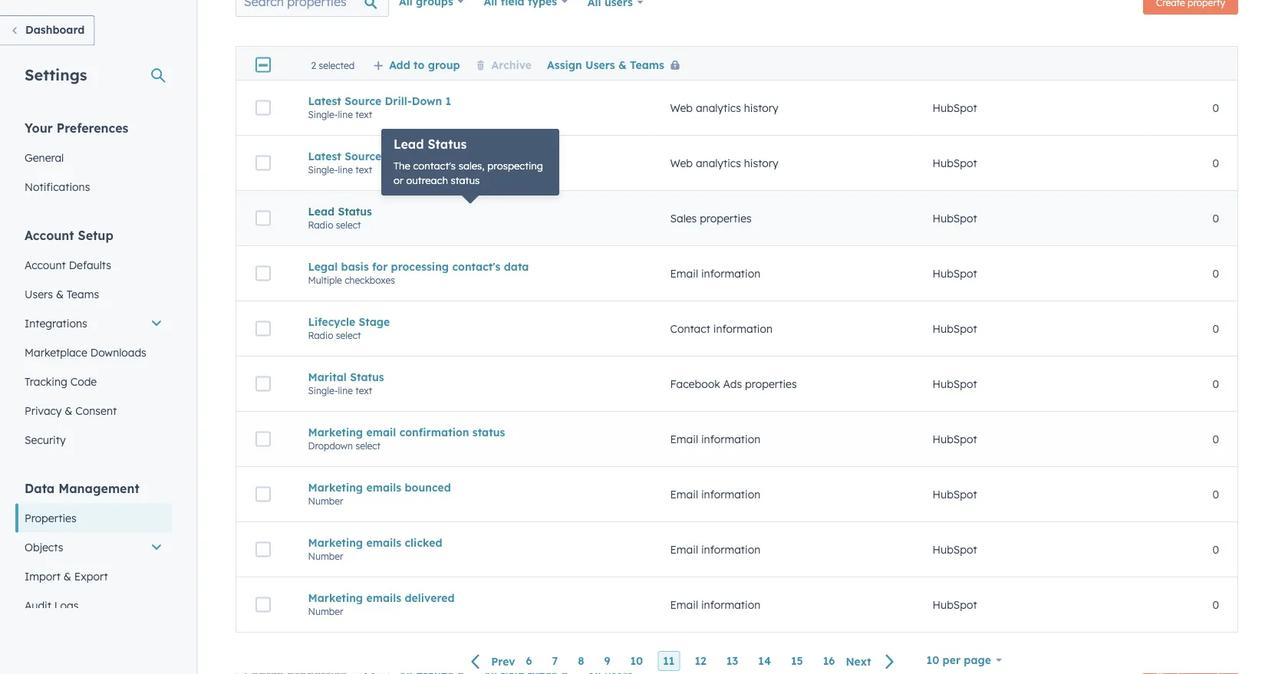 Task type: describe. For each thing, give the bounding box(es) containing it.
marital status single-line text
[[308, 371, 384, 397]]

notifications link
[[15, 172, 172, 201]]

your
[[25, 120, 53, 135]]

data
[[504, 260, 529, 273]]

0 for lead status
[[1213, 212, 1220, 225]]

text for latest source drill-down 1
[[356, 109, 372, 120]]

downloads
[[90, 346, 146, 359]]

latest for latest source drill-down 1
[[308, 94, 341, 108]]

data management
[[25, 481, 140, 496]]

text inside the marital status single-line text
[[356, 385, 372, 397]]

your preferences element
[[15, 119, 172, 201]]

history for 1
[[744, 101, 779, 115]]

consent
[[75, 404, 117, 418]]

select for stage
[[336, 330, 361, 341]]

properties
[[25, 512, 76, 525]]

marketing emails delivered number
[[308, 592, 455, 618]]

10 button
[[625, 652, 649, 672]]

web for latest source drill-down 1
[[670, 101, 693, 115]]

privacy
[[25, 404, 62, 418]]

import
[[25, 570, 61, 583]]

archive button
[[476, 58, 532, 71]]

marketing emails clicked button
[[308, 536, 634, 550]]

users & teams link
[[15, 280, 172, 309]]

marketplace downloads
[[25, 346, 146, 359]]

10 for 10
[[631, 655, 643, 668]]

account setup element
[[15, 227, 172, 455]]

audit logs
[[25, 599, 79, 613]]

marital status button
[[308, 371, 634, 384]]

integrations button
[[15, 309, 172, 338]]

lifecycle stage radio select
[[308, 315, 390, 341]]

assign users & teams
[[547, 58, 665, 71]]

select inside marketing email confirmation status dropdown select
[[356, 440, 381, 452]]

objects
[[25, 541, 63, 554]]

0 for latest source drill-down 1
[[1213, 101, 1220, 115]]

lead status the contact's sales, prospecting or outreach status
[[394, 137, 543, 187]]

dropdown
[[308, 440, 353, 452]]

notifications
[[25, 180, 90, 193]]

next button
[[841, 652, 905, 672]]

sales
[[670, 212, 697, 225]]

hubspot for marketing emails delivered
[[933, 599, 978, 612]]

text for latest source drill-down 2
[[356, 164, 372, 176]]

audit
[[25, 599, 51, 613]]

information for marketing email confirmation status
[[702, 433, 761, 446]]

0 vertical spatial 2
[[311, 59, 316, 71]]

basis
[[341, 260, 369, 273]]

general link
[[15, 143, 172, 172]]

code
[[70, 375, 97, 388]]

web for latest source drill-down 2
[[670, 156, 693, 170]]

status inside 'lead status the contact's sales, prospecting or outreach status'
[[428, 137, 467, 152]]

assign
[[547, 58, 582, 71]]

lifecycle stage button
[[308, 315, 634, 329]]

import & export
[[25, 570, 108, 583]]

latest source drill-down 2 single-line text
[[308, 149, 452, 176]]

information for lifecycle stage
[[714, 322, 773, 336]]

8
[[578, 655, 585, 668]]

marketing emails delivered button
[[308, 592, 634, 605]]

0 for latest source drill-down 2
[[1213, 156, 1220, 170]]

security
[[25, 433, 66, 447]]

web analytics history for latest source drill-down 2
[[670, 156, 779, 170]]

contact
[[670, 322, 711, 336]]

& for consent
[[65, 404, 72, 418]]

marketing for marketing email confirmation status
[[308, 426, 363, 439]]

marketing for marketing emails clicked
[[308, 536, 363, 550]]

management
[[58, 481, 140, 496]]

checkboxes
[[345, 275, 395, 286]]

information for marketing emails delivered
[[702, 599, 761, 612]]

hubspot for marketing emails clicked
[[933, 543, 978, 557]]

& for export
[[64, 570, 71, 583]]

status inside 'lead status the contact's sales, prospecting or outreach status'
[[451, 174, 480, 187]]

legal
[[308, 260, 338, 273]]

dashboard
[[25, 23, 85, 36]]

account for account setup
[[25, 228, 74, 243]]

email for marketing email confirmation status
[[670, 433, 699, 446]]

hubspot for latest source drill-down 2
[[933, 156, 978, 170]]

defaults
[[69, 258, 111, 272]]

2 inside latest source drill-down 2 single-line text
[[446, 149, 452, 163]]

add to group button
[[373, 58, 460, 71]]

facebook
[[670, 377, 720, 391]]

email for marketing emails clicked
[[670, 543, 699, 557]]

0 vertical spatial users
[[586, 58, 615, 71]]

9 button
[[599, 652, 616, 672]]

data
[[25, 481, 55, 496]]

settings
[[25, 65, 87, 84]]

15
[[791, 655, 803, 668]]

data management element
[[15, 480, 172, 621]]

group
[[428, 58, 460, 71]]

latest source drill-down 1 button
[[308, 94, 634, 108]]

email for marketing emails delivered
[[670, 599, 699, 612]]

account setup
[[25, 228, 113, 243]]

& right assign
[[619, 58, 627, 71]]

lead for lead status the contact's sales, prospecting or outreach status
[[394, 137, 424, 152]]

& for teams
[[56, 287, 64, 301]]

number for marketing emails bounced
[[308, 496, 343, 507]]

information for marketing emails clicked
[[702, 543, 761, 557]]

email for legal basis for processing contact's data
[[670, 267, 699, 280]]

0 for lifecycle stage
[[1213, 322, 1220, 336]]

legal basis for processing contact's data multiple checkboxes
[[308, 260, 529, 286]]

emails for bounced
[[366, 481, 402, 495]]

history for 2
[[744, 156, 779, 170]]

0 for legal basis for processing contact's data
[[1213, 267, 1220, 280]]

marketplace
[[25, 346, 87, 359]]

or
[[394, 174, 404, 187]]

status inside marketing email confirmation status dropdown select
[[473, 426, 505, 439]]

10 per page button
[[917, 646, 1012, 675]]

general
[[25, 151, 64, 164]]

emails for delivered
[[366, 592, 402, 605]]

lead status button
[[308, 205, 634, 218]]

prev button
[[462, 652, 521, 672]]

marketing email confirmation status dropdown select
[[308, 426, 505, 452]]

multiple
[[308, 275, 342, 286]]

select for status
[[336, 219, 361, 231]]

marketing emails bounced number
[[308, 481, 451, 507]]

7
[[552, 655, 558, 668]]

export
[[74, 570, 108, 583]]

marketing email confirmation status button
[[308, 426, 634, 439]]

16
[[823, 655, 835, 668]]



Task type: locate. For each thing, give the bounding box(es) containing it.
bounced
[[405, 481, 451, 495]]

your preferences
[[25, 120, 129, 135]]

0 vertical spatial text
[[356, 109, 372, 120]]

drill- inside latest source drill-down 1 single-line text
[[385, 94, 412, 108]]

2 left selected
[[311, 59, 316, 71]]

0 for marketing email confirmation status
[[1213, 433, 1220, 446]]

for
[[372, 260, 388, 273]]

lead inside 'lead status the contact's sales, prospecting or outreach status'
[[394, 137, 424, 152]]

9 0 from the top
[[1213, 543, 1220, 557]]

0 vertical spatial lead
[[394, 137, 424, 152]]

14
[[759, 655, 771, 668]]

2 line from the top
[[338, 164, 353, 176]]

2 single- from the top
[[308, 164, 338, 176]]

1 vertical spatial drill-
[[385, 149, 412, 163]]

prospecting
[[488, 159, 543, 172]]

information
[[702, 267, 761, 280], [714, 322, 773, 336], [702, 433, 761, 446], [702, 488, 761, 501], [702, 543, 761, 557], [702, 599, 761, 612]]

10 for 10 per page
[[927, 654, 940, 667]]

2 selected
[[311, 59, 355, 71]]

0 vertical spatial properties
[[700, 212, 752, 225]]

emails left bounced
[[366, 481, 402, 495]]

& up integrations
[[56, 287, 64, 301]]

setup
[[78, 228, 113, 243]]

2 email information from the top
[[670, 433, 761, 446]]

6 hubspot from the top
[[933, 377, 978, 391]]

hubspot for lead status
[[933, 212, 978, 225]]

pagination navigation
[[462, 652, 905, 672]]

1 vertical spatial properties
[[745, 377, 797, 391]]

hubspot for marketing emails bounced
[[933, 488, 978, 501]]

source inside latest source drill-down 2 single-line text
[[345, 149, 382, 163]]

contact's left data
[[452, 260, 501, 273]]

down inside latest source drill-down 2 single-line text
[[412, 149, 442, 163]]

marketing down the "dropdown"
[[308, 481, 363, 495]]

0 horizontal spatial teams
[[67, 287, 99, 301]]

0 horizontal spatial 10
[[631, 655, 643, 668]]

contact's up outreach
[[413, 159, 456, 172]]

lead up legal
[[308, 205, 335, 218]]

1 vertical spatial account
[[25, 258, 66, 272]]

delivered
[[405, 592, 455, 605]]

10 per page
[[927, 654, 992, 667]]

hubspot for lifecycle stage
[[933, 322, 978, 336]]

& inside users & teams link
[[56, 287, 64, 301]]

drill- inside latest source drill-down 2 single-line text
[[385, 149, 412, 163]]

0 vertical spatial web analytics history
[[670, 101, 779, 115]]

11
[[663, 655, 675, 668]]

single-
[[308, 109, 338, 120], [308, 164, 338, 176], [308, 385, 338, 397]]

number inside marketing emails bounced number
[[308, 496, 343, 507]]

line up lead status radio select
[[338, 164, 353, 176]]

0 vertical spatial account
[[25, 228, 74, 243]]

number for marketing emails delivered
[[308, 606, 343, 618]]

objects button
[[15, 533, 172, 562]]

0 vertical spatial source
[[345, 94, 382, 108]]

add to group
[[389, 58, 460, 71]]

source inside latest source drill-down 1 single-line text
[[345, 94, 382, 108]]

marketing inside marketing emails delivered number
[[308, 592, 363, 605]]

hubspot for marital status
[[933, 377, 978, 391]]

select up basis
[[336, 219, 361, 231]]

1 vertical spatial line
[[338, 164, 353, 176]]

latest up lead status radio select
[[308, 149, 341, 163]]

status for marital status
[[350, 371, 384, 384]]

5 0 from the top
[[1213, 322, 1220, 336]]

users
[[586, 58, 615, 71], [25, 287, 53, 301]]

single- for latest source drill-down 2
[[308, 164, 338, 176]]

select down email
[[356, 440, 381, 452]]

latest inside latest source drill-down 2 single-line text
[[308, 149, 341, 163]]

drill- for 1
[[385, 94, 412, 108]]

source
[[345, 94, 382, 108], [345, 149, 382, 163]]

4 marketing from the top
[[308, 592, 363, 605]]

& inside privacy & consent link
[[65, 404, 72, 418]]

properties right ads in the bottom of the page
[[745, 377, 797, 391]]

marketing down marketing emails clicked number
[[308, 592, 363, 605]]

marketing up the "dropdown"
[[308, 426, 363, 439]]

5 email information from the top
[[670, 599, 761, 612]]

10 inside button
[[631, 655, 643, 668]]

down up outreach
[[412, 149, 442, 163]]

stage
[[359, 315, 390, 329]]

3 number from the top
[[308, 606, 343, 618]]

4 email information from the top
[[670, 543, 761, 557]]

3 0 from the top
[[1213, 212, 1220, 225]]

contact information
[[670, 322, 773, 336]]

1 vertical spatial history
[[744, 156, 779, 170]]

1 hubspot from the top
[[933, 101, 978, 115]]

source for latest source drill-down 2
[[345, 149, 382, 163]]

email information for marketing emails clicked
[[670, 543, 761, 557]]

latest for latest source drill-down 2
[[308, 149, 341, 163]]

1 vertical spatial users
[[25, 287, 53, 301]]

marketing inside marketing emails bounced number
[[308, 481, 363, 495]]

13 button
[[721, 652, 744, 672]]

per
[[943, 654, 961, 667]]

lifecycle
[[308, 315, 355, 329]]

2 email from the top
[[670, 433, 699, 446]]

lead status radio select
[[308, 205, 372, 231]]

1 vertical spatial text
[[356, 164, 372, 176]]

3 hubspot from the top
[[933, 212, 978, 225]]

2 vertical spatial line
[[338, 385, 353, 397]]

emails left 'delivered'
[[366, 592, 402, 605]]

source for latest source drill-down 1
[[345, 94, 382, 108]]

emails left clicked on the left
[[366, 536, 402, 550]]

1 vertical spatial source
[[345, 149, 382, 163]]

2 source from the top
[[345, 149, 382, 163]]

radio for lead
[[308, 219, 333, 231]]

status right marital in the left bottom of the page
[[350, 371, 384, 384]]

1 vertical spatial analytics
[[696, 156, 741, 170]]

1 0 from the top
[[1213, 101, 1220, 115]]

confirmation
[[400, 426, 469, 439]]

0 vertical spatial radio
[[308, 219, 333, 231]]

number
[[308, 496, 343, 507], [308, 551, 343, 562], [308, 606, 343, 618]]

single- inside the marital status single-line text
[[308, 385, 338, 397]]

1 vertical spatial web
[[670, 156, 693, 170]]

1 vertical spatial number
[[308, 551, 343, 562]]

1 horizontal spatial users
[[586, 58, 615, 71]]

13
[[727, 655, 739, 668]]

0 horizontal spatial 2
[[311, 59, 316, 71]]

1 email from the top
[[670, 267, 699, 280]]

8 0 from the top
[[1213, 488, 1220, 501]]

emails inside marketing emails delivered number
[[366, 592, 402, 605]]

9 hubspot from the top
[[933, 543, 978, 557]]

emails inside marketing emails clicked number
[[366, 536, 402, 550]]

account up users & teams
[[25, 258, 66, 272]]

1 vertical spatial status
[[473, 426, 505, 439]]

6
[[526, 655, 532, 668]]

line for latest source drill-down 1
[[338, 109, 353, 120]]

next
[[846, 655, 872, 668]]

hubspot for latest source drill-down 1
[[933, 101, 978, 115]]

1 vertical spatial lead
[[308, 205, 335, 218]]

2 0 from the top
[[1213, 156, 1220, 170]]

1 text from the top
[[356, 109, 372, 120]]

2 radio from the top
[[308, 330, 333, 341]]

0 vertical spatial single-
[[308, 109, 338, 120]]

2 marketing from the top
[[308, 481, 363, 495]]

0 for marketing emails bounced
[[1213, 488, 1220, 501]]

contact's inside 'lead status the contact's sales, prospecting or outreach status'
[[413, 159, 456, 172]]

2 history from the top
[[744, 156, 779, 170]]

3 email from the top
[[670, 488, 699, 501]]

1 vertical spatial status
[[338, 205, 372, 218]]

0 vertical spatial line
[[338, 109, 353, 120]]

6 0 from the top
[[1213, 377, 1220, 391]]

latest
[[308, 94, 341, 108], [308, 149, 341, 163]]

4 email from the top
[[670, 543, 699, 557]]

import & export link
[[15, 562, 172, 591]]

2 vertical spatial status
[[350, 371, 384, 384]]

8 button
[[573, 652, 590, 672]]

0 vertical spatial status
[[451, 174, 480, 187]]

3 email information from the top
[[670, 488, 761, 501]]

down left the "1"
[[412, 94, 442, 108]]

0 vertical spatial select
[[336, 219, 361, 231]]

email
[[366, 426, 396, 439]]

down inside latest source drill-down 1 single-line text
[[412, 94, 442, 108]]

radio up legal
[[308, 219, 333, 231]]

2 down from the top
[[412, 149, 442, 163]]

8 hubspot from the top
[[933, 488, 978, 501]]

marketing for marketing emails delivered
[[308, 592, 363, 605]]

account for account defaults
[[25, 258, 66, 272]]

radio for lifecycle
[[308, 330, 333, 341]]

1 vertical spatial emails
[[366, 536, 402, 550]]

0 vertical spatial contact's
[[413, 159, 456, 172]]

1 account from the top
[[25, 228, 74, 243]]

12 button
[[690, 652, 712, 672]]

2 latest from the top
[[308, 149, 341, 163]]

email
[[670, 267, 699, 280], [670, 433, 699, 446], [670, 488, 699, 501], [670, 543, 699, 557], [670, 599, 699, 612]]

2 web analytics history from the top
[[670, 156, 779, 170]]

2 web from the top
[[670, 156, 693, 170]]

1
[[446, 94, 451, 108]]

1 horizontal spatial 10
[[927, 654, 940, 667]]

line inside latest source drill-down 2 single-line text
[[338, 164, 353, 176]]

0 vertical spatial status
[[428, 137, 467, 152]]

0 for marketing emails delivered
[[1213, 599, 1220, 612]]

2 left sales,
[[446, 149, 452, 163]]

properties right the sales
[[700, 212, 752, 225]]

2 text from the top
[[356, 164, 372, 176]]

number for marketing emails clicked
[[308, 551, 343, 562]]

emails for clicked
[[366, 536, 402, 550]]

users right assign
[[586, 58, 615, 71]]

integrations
[[25, 317, 87, 330]]

account defaults link
[[15, 251, 172, 280]]

marketing for marketing emails bounced
[[308, 481, 363, 495]]

12
[[695, 655, 707, 668]]

teams inside account setup element
[[67, 287, 99, 301]]

2 drill- from the top
[[385, 149, 412, 163]]

& right "privacy"
[[65, 404, 72, 418]]

5 email from the top
[[670, 599, 699, 612]]

clicked
[[405, 536, 442, 550]]

1 down from the top
[[412, 94, 442, 108]]

assign users & teams button
[[547, 58, 686, 71]]

radio
[[308, 219, 333, 231], [308, 330, 333, 341]]

10 0 from the top
[[1213, 599, 1220, 612]]

10 hubspot from the top
[[933, 599, 978, 612]]

0 vertical spatial number
[[308, 496, 343, 507]]

2 vertical spatial emails
[[366, 592, 402, 605]]

0 vertical spatial analytics
[[696, 101, 741, 115]]

email information for marketing emails delivered
[[670, 599, 761, 612]]

status inside the marital status single-line text
[[350, 371, 384, 384]]

text up email
[[356, 385, 372, 397]]

source left the on the top
[[345, 149, 382, 163]]

2 vertical spatial number
[[308, 606, 343, 618]]

users inside account setup element
[[25, 287, 53, 301]]

hubspot for marketing email confirmation status
[[933, 433, 978, 446]]

lead up the on the top
[[394, 137, 424, 152]]

privacy & consent
[[25, 404, 117, 418]]

15 button
[[786, 652, 809, 672]]

email information for marketing email confirmation status
[[670, 433, 761, 446]]

lead for lead status radio select
[[308, 205, 335, 218]]

1 source from the top
[[345, 94, 382, 108]]

information for legal basis for processing contact's data
[[702, 267, 761, 280]]

1 marketing from the top
[[308, 426, 363, 439]]

2 hubspot from the top
[[933, 156, 978, 170]]

tracking code
[[25, 375, 97, 388]]

web analytics history for latest source drill-down 1
[[670, 101, 779, 115]]

1 drill- from the top
[[385, 94, 412, 108]]

10 left per
[[927, 654, 940, 667]]

status for lead status
[[338, 205, 372, 218]]

line down selected
[[338, 109, 353, 120]]

1 emails from the top
[[366, 481, 402, 495]]

text up latest source drill-down 2 single-line text
[[356, 109, 372, 120]]

0 vertical spatial drill-
[[385, 94, 412, 108]]

2 vertical spatial single-
[[308, 385, 338, 397]]

& inside import & export link
[[64, 570, 71, 583]]

account
[[25, 228, 74, 243], [25, 258, 66, 272]]

3 line from the top
[[338, 385, 353, 397]]

analytics for 1
[[696, 101, 741, 115]]

select
[[336, 219, 361, 231], [336, 330, 361, 341], [356, 440, 381, 452]]

10 right 9
[[631, 655, 643, 668]]

properties
[[700, 212, 752, 225], [745, 377, 797, 391]]

number inside marketing emails delivered number
[[308, 606, 343, 618]]

down for 1
[[412, 94, 442, 108]]

1 horizontal spatial 2
[[446, 149, 452, 163]]

ads
[[723, 377, 742, 391]]

1 vertical spatial select
[[336, 330, 361, 341]]

single- inside latest source drill-down 2 single-line text
[[308, 164, 338, 176]]

1 email information from the top
[[670, 267, 761, 280]]

1 history from the top
[[744, 101, 779, 115]]

lead inside lead status radio select
[[308, 205, 335, 218]]

marketing inside marketing email confirmation status dropdown select
[[308, 426, 363, 439]]

1 horizontal spatial lead
[[394, 137, 424, 152]]

2 analytics from the top
[[696, 156, 741, 170]]

1 web from the top
[[670, 101, 693, 115]]

7 0 from the top
[[1213, 433, 1220, 446]]

hubspot for legal basis for processing contact's data
[[933, 267, 978, 280]]

1 single- from the top
[[308, 109, 338, 120]]

account defaults
[[25, 258, 111, 272]]

emails inside marketing emails bounced number
[[366, 481, 402, 495]]

3 emails from the top
[[366, 592, 402, 605]]

text inside latest source drill-down 2 single-line text
[[356, 164, 372, 176]]

single- down marital in the left bottom of the page
[[308, 385, 338, 397]]

status up sales,
[[428, 137, 467, 152]]

2 account from the top
[[25, 258, 66, 272]]

1 vertical spatial latest
[[308, 149, 341, 163]]

1 vertical spatial down
[[412, 149, 442, 163]]

email information
[[670, 267, 761, 280], [670, 433, 761, 446], [670, 488, 761, 501], [670, 543, 761, 557], [670, 599, 761, 612]]

security link
[[15, 426, 172, 455]]

7 hubspot from the top
[[933, 433, 978, 446]]

marketing down marketing emails bounced number
[[308, 536, 363, 550]]

1 vertical spatial radio
[[308, 330, 333, 341]]

4 0 from the top
[[1213, 267, 1220, 280]]

1 web analytics history from the top
[[670, 101, 779, 115]]

2 emails from the top
[[366, 536, 402, 550]]

archive
[[492, 58, 532, 71]]

drill- for 2
[[385, 149, 412, 163]]

3 marketing from the top
[[308, 536, 363, 550]]

line down marital in the left bottom of the page
[[338, 385, 353, 397]]

line
[[338, 109, 353, 120], [338, 164, 353, 176], [338, 385, 353, 397]]

3 single- from the top
[[308, 385, 338, 397]]

0 vertical spatial emails
[[366, 481, 402, 495]]

latest down 2 selected
[[308, 94, 341, 108]]

radio inside the lifecycle stage radio select
[[308, 330, 333, 341]]

line inside the marital status single-line text
[[338, 385, 353, 397]]

outreach
[[406, 174, 448, 187]]

source down selected
[[345, 94, 382, 108]]

sales,
[[459, 159, 485, 172]]

select down 'lifecycle'
[[336, 330, 361, 341]]

9
[[605, 655, 611, 668]]

preferences
[[57, 120, 129, 135]]

10 inside popup button
[[927, 654, 940, 667]]

marketing emails bounced button
[[308, 481, 634, 495]]

prev
[[491, 655, 515, 668]]

users up integrations
[[25, 287, 53, 301]]

3 text from the top
[[356, 385, 372, 397]]

1 horizontal spatial teams
[[630, 58, 665, 71]]

status inside lead status radio select
[[338, 205, 372, 218]]

4 hubspot from the top
[[933, 267, 978, 280]]

marketplace downloads link
[[15, 338, 172, 367]]

single- down 2 selected
[[308, 109, 338, 120]]

account up 'account defaults'
[[25, 228, 74, 243]]

1 vertical spatial web analytics history
[[670, 156, 779, 170]]

facebook ads properties
[[670, 377, 797, 391]]

text inside latest source drill-down 1 single-line text
[[356, 109, 372, 120]]

logs
[[54, 599, 79, 613]]

email information for marketing emails bounced
[[670, 488, 761, 501]]

drill- up or
[[385, 149, 412, 163]]

analytics for 2
[[696, 156, 741, 170]]

drill- down add
[[385, 94, 412, 108]]

2 vertical spatial text
[[356, 385, 372, 397]]

single- up lead status radio select
[[308, 164, 338, 176]]

email information for legal basis for processing contact's data
[[670, 267, 761, 280]]

radio down 'lifecycle'
[[308, 330, 333, 341]]

status
[[451, 174, 480, 187], [473, 426, 505, 439]]

the
[[394, 159, 411, 172]]

radio inside lead status radio select
[[308, 219, 333, 231]]

0 vertical spatial web
[[670, 101, 693, 115]]

marketing inside marketing emails clicked number
[[308, 536, 363, 550]]

1 analytics from the top
[[696, 101, 741, 115]]

line for latest source drill-down 2
[[338, 164, 353, 176]]

Search search field
[[236, 0, 389, 17]]

down for 2
[[412, 149, 442, 163]]

single- inside latest source drill-down 1 single-line text
[[308, 109, 338, 120]]

contact's inside legal basis for processing contact's data multiple checkboxes
[[452, 260, 501, 273]]

1 vertical spatial 2
[[446, 149, 452, 163]]

1 vertical spatial single-
[[308, 164, 338, 176]]

history
[[744, 101, 779, 115], [744, 156, 779, 170]]

number inside marketing emails clicked number
[[308, 551, 343, 562]]

& left export
[[64, 570, 71, 583]]

sales properties
[[670, 212, 752, 225]]

1 radio from the top
[[308, 219, 333, 231]]

0 vertical spatial teams
[[630, 58, 665, 71]]

1 vertical spatial teams
[[67, 287, 99, 301]]

marital
[[308, 371, 347, 384]]

users & teams
[[25, 287, 99, 301]]

marketing emails clicked number
[[308, 536, 442, 562]]

16 button
[[818, 652, 841, 672]]

teams
[[630, 58, 665, 71], [67, 287, 99, 301]]

0 horizontal spatial users
[[25, 287, 53, 301]]

0 vertical spatial history
[[744, 101, 779, 115]]

dashboard link
[[0, 15, 95, 46]]

select inside the lifecycle stage radio select
[[336, 330, 361, 341]]

0 for marital status
[[1213, 377, 1220, 391]]

line inside latest source drill-down 1 single-line text
[[338, 109, 353, 120]]

text left or
[[356, 164, 372, 176]]

latest inside latest source drill-down 1 single-line text
[[308, 94, 341, 108]]

1 latest from the top
[[308, 94, 341, 108]]

privacy & consent link
[[15, 396, 172, 426]]

status down latest source drill-down 2 single-line text
[[338, 205, 372, 218]]

status right confirmation
[[473, 426, 505, 439]]

5 hubspot from the top
[[933, 322, 978, 336]]

1 vertical spatial contact's
[[452, 260, 501, 273]]

status down sales,
[[451, 174, 480, 187]]

information for marketing emails bounced
[[702, 488, 761, 501]]

email for marketing emails bounced
[[670, 488, 699, 501]]

2 number from the top
[[308, 551, 343, 562]]

2 vertical spatial select
[[356, 440, 381, 452]]

single- for latest source drill-down 1
[[308, 109, 338, 120]]

select inside lead status radio select
[[336, 219, 361, 231]]

0 horizontal spatial lead
[[308, 205, 335, 218]]

1 number from the top
[[308, 496, 343, 507]]

0 vertical spatial latest
[[308, 94, 341, 108]]

0 for marketing emails clicked
[[1213, 543, 1220, 557]]

1 line from the top
[[338, 109, 353, 120]]

0 vertical spatial down
[[412, 94, 442, 108]]

lead status tooltip
[[381, 129, 560, 196]]



Task type: vqa. For each thing, say whether or not it's contained in the screenshot.


